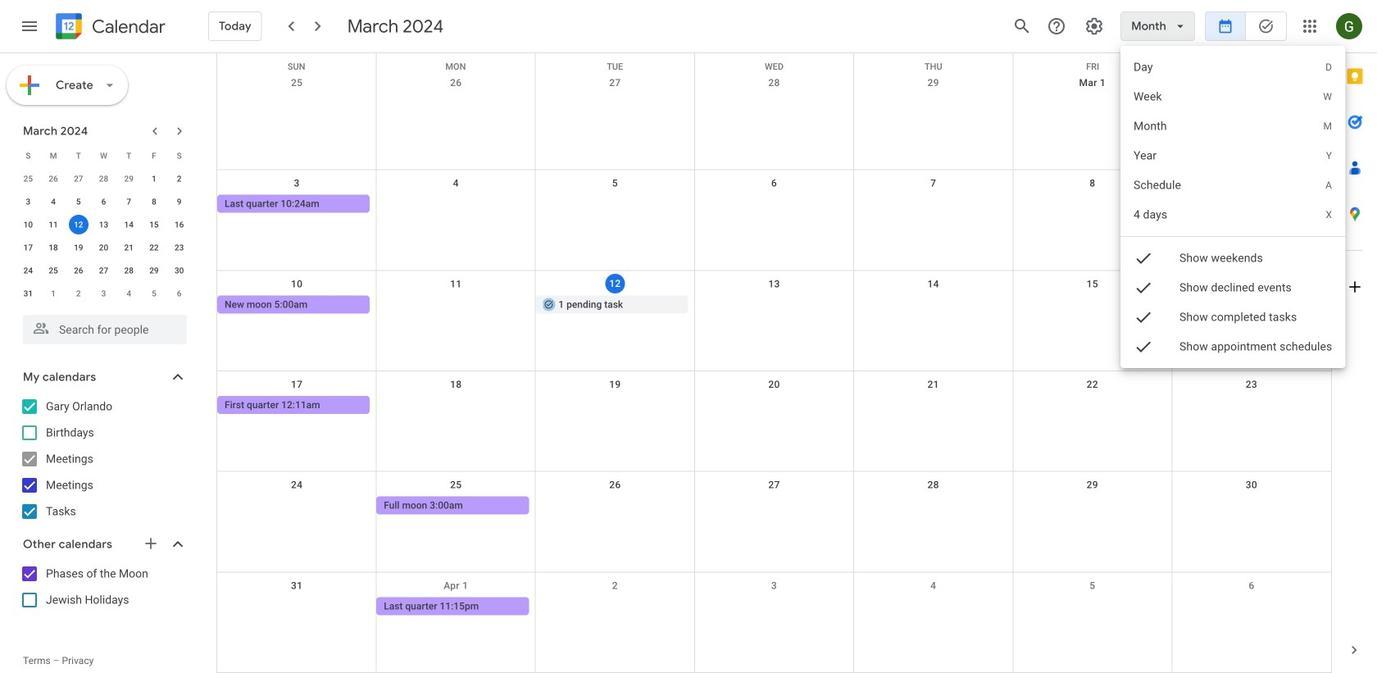 Task type: describe. For each thing, give the bounding box(es) containing it.
1 element
[[144, 169, 164, 189]]

21 element
[[119, 238, 139, 258]]

17 element
[[18, 238, 38, 258]]

april 2 element
[[69, 284, 88, 303]]

april 5 element
[[144, 284, 164, 303]]

16 element
[[169, 215, 189, 235]]

3 menu item from the top
[[1121, 112, 1346, 141]]

Search for people text field
[[33, 315, 177, 344]]

february 28 element
[[94, 169, 114, 189]]

calendar element
[[52, 10, 166, 46]]

1 checkbox item from the top
[[1121, 244, 1346, 273]]

3 checkbox item from the top
[[1121, 303, 1346, 332]]

5 menu item from the top
[[1121, 171, 1346, 200]]

26 element
[[69, 261, 88, 280]]

settings menu image
[[1085, 16, 1105, 36]]

2 element
[[169, 169, 189, 189]]

25 element
[[44, 261, 63, 280]]

4 element
[[44, 192, 63, 212]]

6 menu item from the top
[[1121, 200, 1346, 230]]

22 element
[[144, 238, 164, 258]]

february 27 element
[[69, 169, 88, 189]]

30 element
[[169, 261, 189, 280]]

april 6 element
[[169, 284, 189, 303]]

1 menu item from the top
[[1121, 52, 1346, 82]]

other calendars list
[[3, 561, 203, 613]]

9 element
[[169, 192, 189, 212]]

4 menu item from the top
[[1121, 141, 1346, 171]]

february 25 element
[[18, 169, 38, 189]]

april 3 element
[[94, 284, 114, 303]]

23 element
[[169, 238, 189, 258]]



Task type: vqa. For each thing, say whether or not it's contained in the screenshot.
field
no



Task type: locate. For each thing, give the bounding box(es) containing it.
row
[[217, 53, 1332, 72], [217, 70, 1332, 170], [16, 144, 192, 167], [16, 167, 192, 190], [217, 170, 1332, 271], [16, 190, 192, 213], [16, 213, 192, 236], [16, 236, 192, 259], [16, 259, 192, 282], [217, 271, 1332, 371], [16, 282, 192, 305], [217, 371, 1332, 472], [217, 472, 1332, 573], [217, 573, 1332, 673]]

8 element
[[144, 192, 164, 212]]

february 29 element
[[119, 169, 139, 189]]

27 element
[[94, 261, 114, 280]]

march 2024 grid
[[16, 144, 192, 305]]

tab list
[[1333, 53, 1378, 627]]

2 menu item from the top
[[1121, 82, 1346, 112]]

31 element
[[18, 284, 38, 303]]

april 4 element
[[119, 284, 139, 303]]

6 element
[[94, 192, 114, 212]]

menu
[[1121, 46, 1346, 368]]

10 element
[[18, 215, 38, 235]]

cell inside march 2024 grid
[[66, 213, 91, 236]]

19 element
[[69, 238, 88, 258]]

15 element
[[144, 215, 164, 235]]

menu item
[[1121, 52, 1346, 82], [1121, 82, 1346, 112], [1121, 112, 1346, 141], [1121, 141, 1346, 171], [1121, 171, 1346, 200], [1121, 200, 1346, 230]]

3 element
[[18, 192, 38, 212]]

4 checkbox item from the top
[[1121, 332, 1346, 362]]

12, today element
[[69, 215, 88, 235]]

grid
[[217, 53, 1332, 673]]

main drawer image
[[20, 16, 39, 36]]

7 element
[[119, 192, 139, 212]]

heading
[[89, 17, 166, 36]]

row group
[[16, 167, 192, 305]]

5 element
[[69, 192, 88, 212]]

20 element
[[94, 238, 114, 258]]

cell
[[377, 195, 536, 215], [536, 195, 695, 215], [854, 195, 1013, 215], [1013, 195, 1173, 215], [1173, 195, 1332, 215], [66, 213, 91, 236], [377, 295, 536, 315], [854, 295, 1013, 315], [1013, 295, 1173, 315], [1173, 295, 1332, 315], [377, 396, 536, 416], [536, 396, 695, 416], [854, 396, 1013, 416], [1013, 396, 1173, 416], [1173, 396, 1332, 416], [217, 497, 377, 516], [536, 497, 695, 516], [854, 497, 1013, 516], [1013, 497, 1173, 516], [1173, 497, 1332, 516], [217, 597, 377, 617], [536, 597, 695, 617], [854, 597, 1013, 617], [1013, 597, 1173, 617], [1173, 597, 1332, 617]]

column header
[[1173, 53, 1332, 70]]

18 element
[[44, 238, 63, 258]]

checkbox item
[[1121, 244, 1346, 273], [1121, 273, 1346, 303], [1121, 303, 1346, 332], [1121, 332, 1346, 362]]

14 element
[[119, 215, 139, 235]]

28 element
[[119, 261, 139, 280]]

february 26 element
[[44, 169, 63, 189]]

heading inside calendar element
[[89, 17, 166, 36]]

29 element
[[144, 261, 164, 280]]

add other calendars image
[[143, 536, 159, 552]]

april 1 element
[[44, 284, 63, 303]]

2 checkbox item from the top
[[1121, 273, 1346, 303]]

my calendars list
[[3, 394, 203, 525]]

13 element
[[94, 215, 114, 235]]

11 element
[[44, 215, 63, 235]]

24 element
[[18, 261, 38, 280]]

None search field
[[0, 308, 203, 344]]



